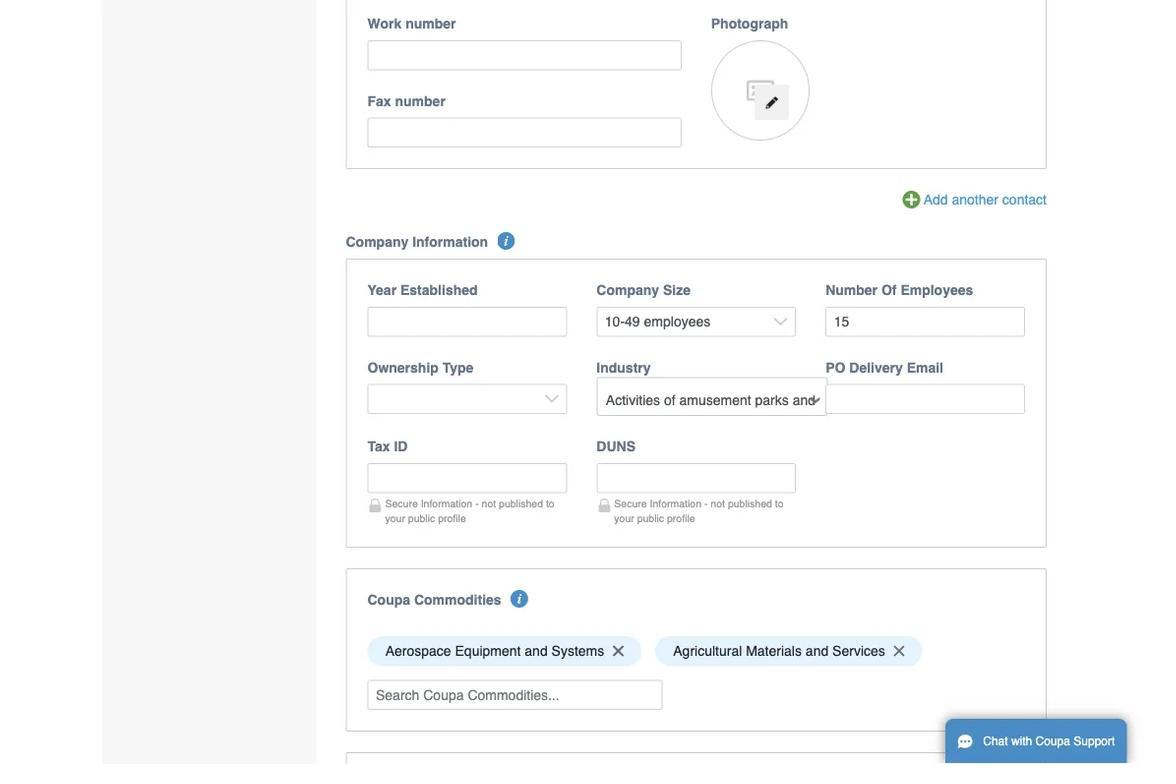 Task type: locate. For each thing, give the bounding box(es) containing it.
0 horizontal spatial profile
[[438, 513, 466, 525]]

secure information - not published to your public profile
[[385, 498, 555, 525], [614, 498, 784, 525]]

fax
[[368, 93, 391, 109]]

0 horizontal spatial secure
[[385, 498, 418, 510]]

additional information image right company information
[[497, 232, 515, 250]]

1 vertical spatial company
[[597, 282, 660, 298]]

0 horizontal spatial company
[[346, 234, 409, 250]]

1 and from the left
[[525, 644, 548, 660]]

information
[[413, 234, 488, 250], [421, 498, 473, 510], [650, 498, 702, 510]]

1 horizontal spatial profile
[[667, 513, 695, 525]]

secure information - not published to your public profile down tax id text field
[[385, 498, 555, 525]]

1 public from the left
[[408, 513, 435, 525]]

1 vertical spatial number
[[395, 93, 446, 109]]

year established
[[368, 282, 478, 298]]

published down duns text box at right bottom
[[728, 498, 772, 510]]

0 horizontal spatial your
[[385, 513, 405, 525]]

your for tax id
[[385, 513, 405, 525]]

agricultural materials and services option
[[656, 637, 923, 667]]

and inside option
[[806, 644, 829, 660]]

-
[[475, 498, 479, 510], [705, 498, 708, 510]]

chat with coupa support button
[[946, 719, 1127, 765]]

0 horizontal spatial -
[[475, 498, 479, 510]]

1 profile from the left
[[438, 513, 466, 525]]

1 horizontal spatial -
[[705, 498, 708, 510]]

2 profile from the left
[[667, 513, 695, 525]]

published for tax id
[[499, 498, 543, 510]]

1 vertical spatial additional information image
[[511, 590, 528, 608]]

1 horizontal spatial published
[[728, 498, 772, 510]]

Industry text field
[[599, 385, 826, 415]]

1 horizontal spatial to
[[775, 498, 784, 510]]

- down duns text box at right bottom
[[705, 498, 708, 510]]

additional information image
[[497, 232, 515, 250], [511, 590, 528, 608]]

aerospace
[[385, 644, 451, 660]]

your
[[385, 513, 405, 525], [614, 513, 635, 525]]

2 your from the left
[[614, 513, 635, 525]]

to
[[546, 498, 555, 510], [775, 498, 784, 510]]

company up year at the top left
[[346, 234, 409, 250]]

1 your from the left
[[385, 513, 405, 525]]

coupa commodities
[[368, 592, 502, 608]]

number of employees
[[826, 282, 974, 298]]

public
[[408, 513, 435, 525], [637, 513, 664, 525]]

1 horizontal spatial public
[[637, 513, 664, 525]]

0 horizontal spatial published
[[499, 498, 543, 510]]

0 horizontal spatial not
[[482, 498, 496, 510]]

number for work number
[[406, 16, 456, 31]]

profile
[[438, 513, 466, 525], [667, 513, 695, 525]]

systems
[[552, 644, 605, 660]]

0 vertical spatial additional information image
[[497, 232, 515, 250]]

secure information - not published to your public profile for tax id
[[385, 498, 555, 525]]

published
[[499, 498, 543, 510], [728, 498, 772, 510]]

to for duns
[[775, 498, 784, 510]]

company left size
[[597, 282, 660, 298]]

- down tax id text field
[[475, 498, 479, 510]]

agricultural materials and services
[[673, 644, 886, 660]]

size
[[663, 282, 691, 298]]

number right 'work'
[[406, 16, 456, 31]]

Work number text field
[[368, 40, 682, 70]]

0 horizontal spatial to
[[546, 498, 555, 510]]

2 published from the left
[[728, 498, 772, 510]]

1 published from the left
[[499, 498, 543, 510]]

and inside 'option'
[[525, 644, 548, 660]]

0 vertical spatial number
[[406, 16, 456, 31]]

1 secure information - not published to your public profile from the left
[[385, 498, 555, 525]]

secure for duns
[[614, 498, 647, 510]]

not for tax id
[[482, 498, 496, 510]]

information for tax id
[[421, 498, 473, 510]]

not down duns text box at right bottom
[[711, 498, 725, 510]]

1 horizontal spatial not
[[711, 498, 725, 510]]

1 - from the left
[[475, 498, 479, 510]]

to down duns text box at right bottom
[[775, 498, 784, 510]]

not down tax id text field
[[482, 498, 496, 510]]

secure
[[385, 498, 418, 510], [614, 498, 647, 510]]

number
[[826, 282, 878, 298]]

profile down tax id text field
[[438, 513, 466, 525]]

secure for tax id
[[385, 498, 418, 510]]

2 secure from the left
[[614, 498, 647, 510]]

your down id on the bottom of page
[[385, 513, 405, 525]]

Search Coupa Commodities... field
[[368, 681, 663, 711]]

1 to from the left
[[546, 498, 555, 510]]

1 horizontal spatial secure information - not published to your public profile
[[614, 498, 784, 525]]

chat with coupa support
[[983, 735, 1115, 749]]

to down tax id text field
[[546, 498, 555, 510]]

add another contact
[[924, 192, 1047, 208]]

po delivery email
[[826, 359, 944, 375]]

additional information image up aerospace equipment and systems 'option'
[[511, 590, 528, 608]]

0 vertical spatial coupa
[[368, 592, 410, 608]]

industry
[[597, 359, 651, 375]]

number for fax number
[[395, 93, 446, 109]]

to for tax id
[[546, 498, 555, 510]]

secure down id on the bottom of page
[[385, 498, 418, 510]]

2 and from the left
[[806, 644, 829, 660]]

1 vertical spatial coupa
[[1036, 735, 1071, 749]]

and for materials
[[806, 644, 829, 660]]

2 to from the left
[[775, 498, 784, 510]]

company
[[346, 234, 409, 250], [597, 282, 660, 298]]

2 - from the left
[[705, 498, 708, 510]]

contact
[[1003, 192, 1047, 208]]

1 horizontal spatial and
[[806, 644, 829, 660]]

1 horizontal spatial secure
[[614, 498, 647, 510]]

2 public from the left
[[637, 513, 664, 525]]

agricultural
[[673, 644, 742, 660]]

public down tax id text field
[[408, 513, 435, 525]]

Number Of Employees text field
[[826, 307, 1025, 337]]

profile for tax id
[[438, 513, 466, 525]]

0 horizontal spatial secure information - not published to your public profile
[[385, 498, 555, 525]]

- for duns
[[705, 498, 708, 510]]

fax number
[[368, 93, 446, 109]]

1 secure from the left
[[385, 498, 418, 510]]

and
[[525, 644, 548, 660], [806, 644, 829, 660]]

2 secure information - not published to your public profile from the left
[[614, 498, 784, 525]]

1 horizontal spatial company
[[597, 282, 660, 298]]

information down tax id text field
[[421, 498, 473, 510]]

secure information - not published to your public profile down duns text box at right bottom
[[614, 498, 784, 525]]

your down duns
[[614, 513, 635, 525]]

0 vertical spatial company
[[346, 234, 409, 250]]

not
[[482, 498, 496, 510], [711, 498, 725, 510]]

with
[[1012, 735, 1033, 749]]

and left systems
[[525, 644, 548, 660]]

2 not from the left
[[711, 498, 725, 510]]

secure down duns
[[614, 498, 647, 510]]

Tax ID text field
[[368, 463, 567, 493]]

employees
[[901, 282, 974, 298]]

duns
[[597, 439, 636, 454]]

coupa right 'with'
[[1036, 735, 1071, 749]]

0 horizontal spatial and
[[525, 644, 548, 660]]

information down duns text box at right bottom
[[650, 498, 702, 510]]

public for tax id
[[408, 513, 435, 525]]

1 not from the left
[[482, 498, 496, 510]]

additional information image for coupa commodities
[[511, 590, 528, 608]]

number right fax
[[395, 93, 446, 109]]

0 horizontal spatial public
[[408, 513, 435, 525]]

1 horizontal spatial your
[[614, 513, 635, 525]]

id
[[394, 439, 408, 454]]

number
[[406, 16, 456, 31], [395, 93, 446, 109]]

type
[[443, 359, 474, 375]]

equipment
[[455, 644, 521, 660]]

profile down duns text box at right bottom
[[667, 513, 695, 525]]

work number
[[368, 16, 456, 31]]

published down tax id text field
[[499, 498, 543, 510]]

photograph
[[711, 16, 789, 31]]

Year Established text field
[[368, 307, 567, 337]]

public down duns text box at right bottom
[[637, 513, 664, 525]]

coupa up aerospace
[[368, 592, 410, 608]]

and left services
[[806, 644, 829, 660]]

chat
[[983, 735, 1008, 749]]

1 horizontal spatial coupa
[[1036, 735, 1071, 749]]

coupa
[[368, 592, 410, 608], [1036, 735, 1071, 749]]

company for company information
[[346, 234, 409, 250]]



Task type: vqa. For each thing, say whether or not it's contained in the screenshot.
"Jessica"
no



Task type: describe. For each thing, give the bounding box(es) containing it.
services
[[833, 644, 886, 660]]

aerospace equipment and systems
[[385, 644, 605, 660]]

coupa inside button
[[1036, 735, 1071, 749]]

company size
[[597, 282, 691, 298]]

selected list box
[[361, 632, 1032, 672]]

company for company size
[[597, 282, 660, 298]]

PO Delivery Email text field
[[826, 384, 1025, 414]]

photograph image
[[711, 40, 810, 141]]

tax
[[368, 439, 390, 454]]

add
[[924, 192, 948, 208]]

not for duns
[[711, 498, 725, 510]]

ownership
[[368, 359, 439, 375]]

of
[[882, 282, 897, 298]]

commodities
[[414, 592, 502, 608]]

0 horizontal spatial coupa
[[368, 592, 410, 608]]

profile for duns
[[667, 513, 695, 525]]

change image image
[[765, 96, 779, 110]]

your for duns
[[614, 513, 635, 525]]

year
[[368, 282, 397, 298]]

Fax number text field
[[368, 118, 682, 148]]

aerospace equipment and systems option
[[368, 637, 642, 667]]

information for duns
[[650, 498, 702, 510]]

secure information - not published to your public profile for duns
[[614, 498, 784, 525]]

add another contact button
[[903, 190, 1047, 211]]

tax id
[[368, 439, 408, 454]]

materials
[[746, 644, 802, 660]]

additional information image for company information
[[497, 232, 515, 250]]

support
[[1074, 735, 1115, 749]]

and for equipment
[[525, 644, 548, 660]]

DUNS text field
[[597, 463, 796, 493]]

- for tax id
[[475, 498, 479, 510]]

established
[[401, 282, 478, 298]]

published for duns
[[728, 498, 772, 510]]

po
[[826, 359, 846, 375]]

public for duns
[[637, 513, 664, 525]]

work
[[368, 16, 402, 31]]

email
[[907, 359, 944, 375]]

another
[[952, 192, 999, 208]]

information up established on the top of the page
[[413, 234, 488, 250]]

delivery
[[850, 359, 903, 375]]

company information
[[346, 234, 488, 250]]

ownership type
[[368, 359, 474, 375]]



